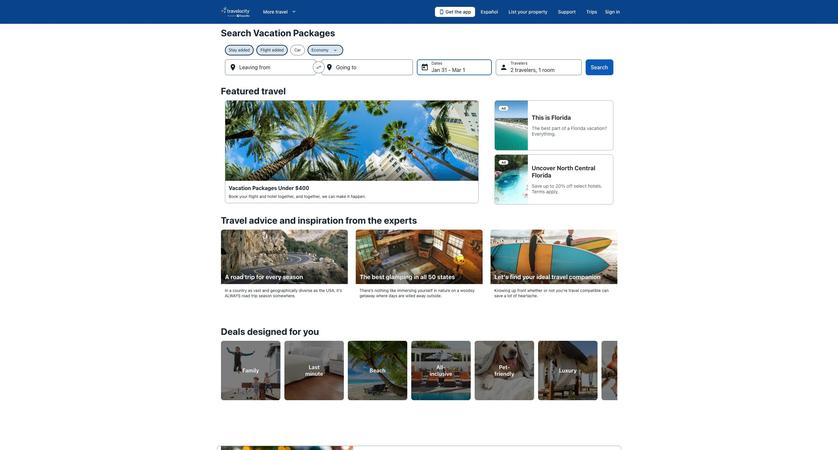 Task type: describe. For each thing, give the bounding box(es) containing it.
swap origin and destination values image
[[316, 64, 322, 70]]

featured travel region
[[217, 82, 622, 212]]



Task type: locate. For each thing, give the bounding box(es) containing it.
travel advice and inspiration from the experts region
[[217, 212, 622, 311]]

download the app button image
[[439, 9, 445, 15]]

main content
[[0, 24, 839, 451]]

previous image
[[217, 365, 225, 373]]

next image
[[614, 365, 622, 373]]

travelocity logo image
[[221, 7, 250, 17]]



